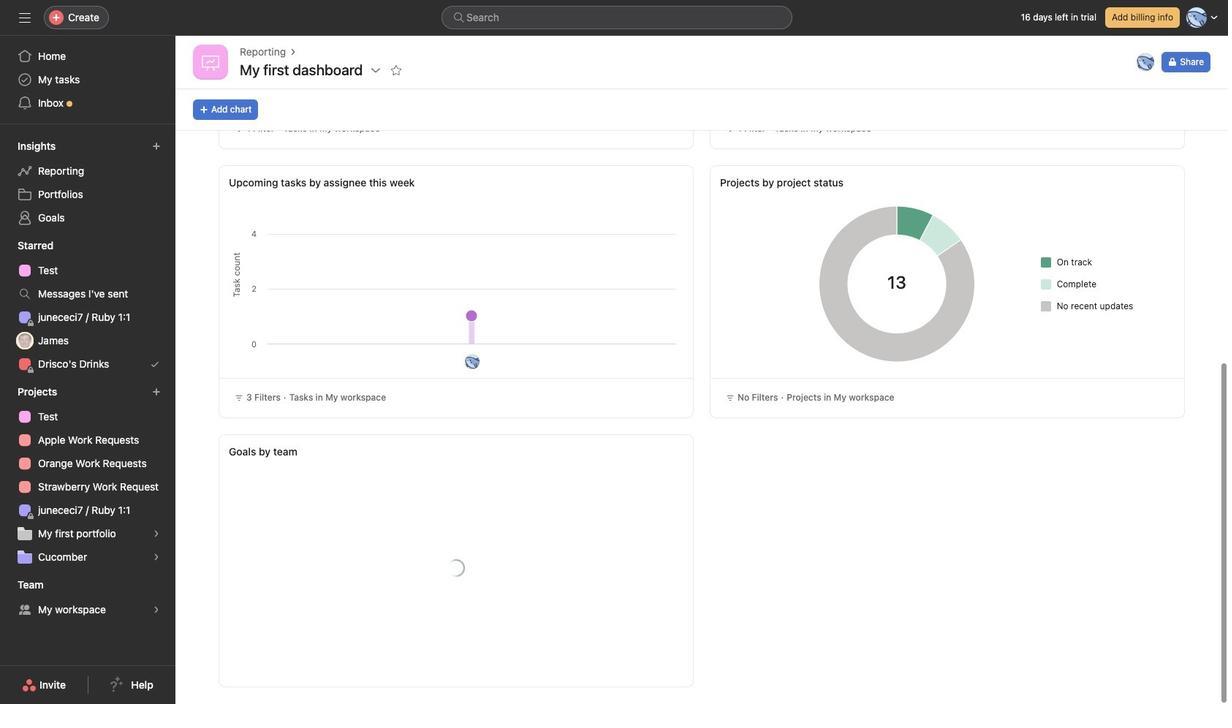 Task type: describe. For each thing, give the bounding box(es) containing it.
show options image
[[370, 64, 382, 76]]

global element
[[0, 36, 175, 124]]

see details, cucomber image
[[152, 553, 161, 562]]

teams element
[[0, 572, 175, 624]]

report image
[[202, 53, 219, 71]]

insights element
[[0, 133, 175, 233]]

add to starred image
[[391, 64, 402, 76]]

hide sidebar image
[[19, 12, 31, 23]]



Task type: vqa. For each thing, say whether or not it's contained in the screenshot.
Add to starred image
yes



Task type: locate. For each thing, give the bounding box(es) containing it.
see details, my workspace image
[[152, 605, 161, 614]]

projects element
[[0, 379, 175, 572]]

new insights image
[[152, 142, 161, 151]]

see details, my first portfolio image
[[152, 529, 161, 538]]

new project or portfolio image
[[152, 388, 161, 396]]

list box
[[442, 6, 793, 29]]

starred element
[[0, 233, 175, 379]]



